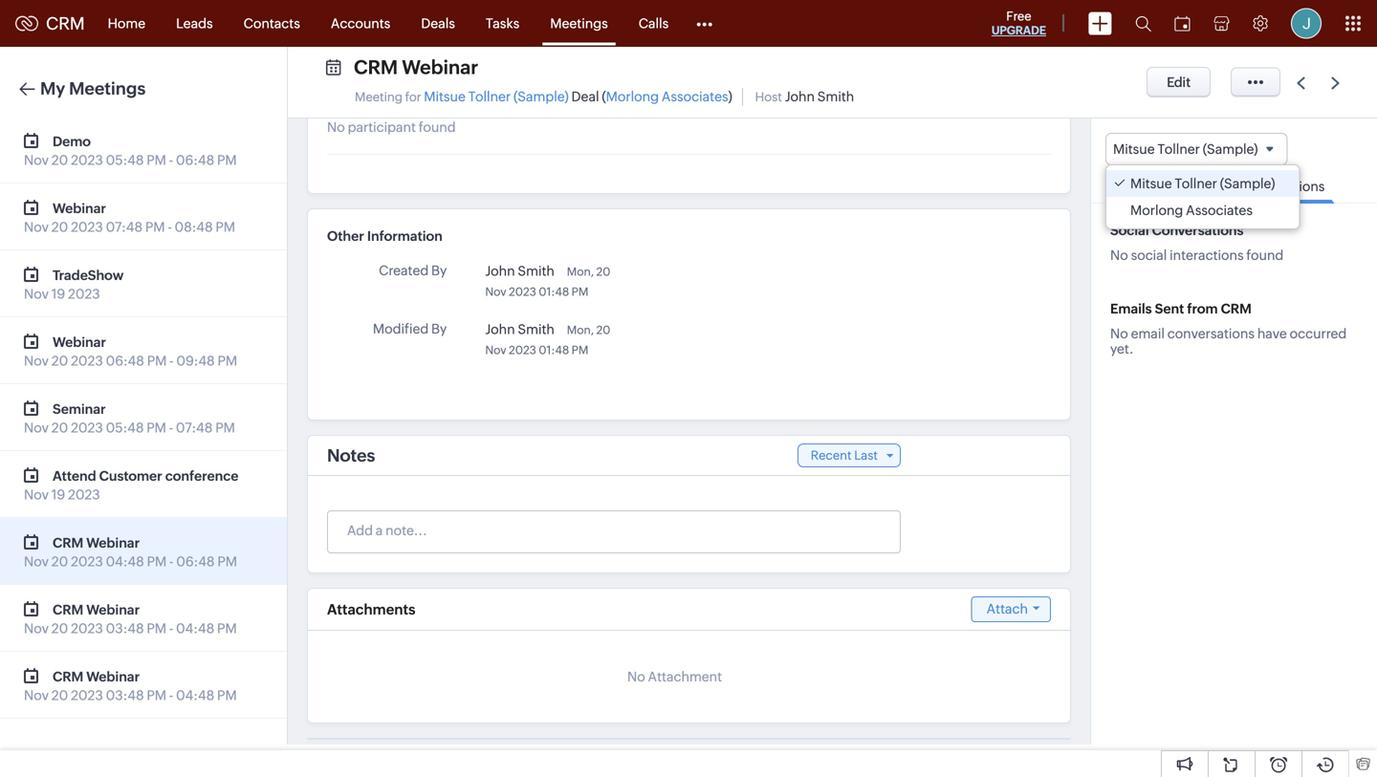 Task type: vqa. For each thing, say whether or not it's contained in the screenshot.


Task type: locate. For each thing, give the bounding box(es) containing it.
mon, 20 nov 2023 01:48 pm
[[485, 265, 611, 298], [485, 324, 611, 357]]

0 vertical spatial 19
[[51, 286, 65, 302]]

2 vertical spatial 06:48
[[176, 554, 215, 570]]

last
[[854, 449, 878, 463]]

(sample) for tree containing mitsue tollner (sample)
[[1220, 176, 1275, 191]]

0 vertical spatial crm webinar nov 20 2023 03:48 pm - 04:48 pm
[[24, 603, 237, 636]]

no left participant
[[327, 120, 345, 135]]

john right created by
[[485, 263, 515, 279]]

nov inside crm webinar nov 20 2023 04:48 pm - 06:48 pm
[[24, 554, 49, 570]]

crm webinar nov 20 2023 03:48 pm - 04:48 pm
[[24, 603, 237, 636], [24, 669, 237, 703]]

webinar inside webinar nov 20 2023 06:48 pm - 09:48 pm
[[53, 335, 106, 350]]

0 vertical spatial meetings
[[550, 16, 608, 31]]

1 01:48 from the top
[[539, 285, 569, 298]]

1 vertical spatial mitsue
[[1113, 142, 1155, 157]]

0 vertical spatial 05:48
[[106, 153, 144, 168]]

seminar
[[53, 402, 106, 417]]

0 vertical spatial morlong
[[606, 89, 659, 104]]

2023 inside webinar nov 20 2023 07:48 pm - 08:48 pm
[[71, 219, 103, 235]]

leads link
[[161, 0, 228, 46]]

no
[[327, 120, 345, 135], [1110, 248, 1128, 263], [1110, 326, 1128, 342], [627, 669, 645, 685]]

1 vertical spatial john
[[485, 263, 515, 279]]

crm webinar
[[354, 56, 478, 78]]

mitsue up morlong associates
[[1130, 176, 1172, 191]]

1 vertical spatial conversations
[[1152, 223, 1244, 238]]

2 vertical spatial smith
[[518, 322, 555, 337]]

john right modified by
[[485, 322, 515, 337]]

emails
[[1110, 301, 1152, 317]]

1 05:48 from the top
[[106, 153, 144, 168]]

- inside seminar nov 20 2023 05:48 pm - 07:48 pm
[[169, 420, 173, 436]]

attachments
[[327, 601, 416, 618]]

1 horizontal spatial found
[[1247, 248, 1284, 263]]

1 vertical spatial morlong
[[1130, 203, 1183, 218]]

tasks
[[486, 16, 520, 31]]

1 mon, from the top
[[567, 265, 594, 278]]

1 vertical spatial 01:48
[[539, 344, 569, 357]]

accounts
[[331, 16, 391, 31]]

social conversations no social interactions found
[[1110, 223, 1284, 263]]

mitsue tollner (sample)
[[1113, 142, 1258, 157], [1130, 176, 1275, 191]]

meeting
[[355, 90, 403, 104]]

smith
[[818, 89, 854, 104], [518, 263, 555, 279], [518, 322, 555, 337]]

(sample)
[[514, 89, 569, 104], [1203, 142, 1258, 157], [1220, 176, 1275, 191]]

2023 inside 'demo nov 20 2023 05:48 pm - 06:48 pm'
[[71, 153, 103, 168]]

07:48
[[106, 219, 143, 235], [176, 420, 213, 436]]

0 vertical spatial 04:48
[[106, 554, 144, 570]]

20 inside webinar nov 20 2023 06:48 pm - 09:48 pm
[[51, 353, 68, 369]]

associates left host
[[662, 89, 728, 104]]

emails sent from crm no email conversations have occurred yet.
[[1110, 301, 1347, 357]]

home
[[108, 16, 146, 31]]

1 mon, 20 nov 2023 01:48 pm from the top
[[485, 265, 611, 298]]

meetings
[[550, 16, 608, 31], [69, 79, 146, 99]]

05:48 up customer
[[106, 420, 144, 436]]

19 down tradeshow
[[51, 286, 65, 302]]

(sample) left 'deal'
[[514, 89, 569, 104]]

0 vertical spatial associates
[[662, 89, 728, 104]]

1 vertical spatial 07:48
[[176, 420, 213, 436]]

sent
[[1155, 301, 1184, 317]]

john right host
[[785, 89, 815, 104]]

tradeshow nov 19 2023
[[24, 268, 124, 302]]

2023 inside crm webinar nov 20 2023 04:48 pm - 06:48 pm
[[71, 554, 103, 570]]

(sample) inside field
[[1203, 142, 1258, 157]]

mitsue
[[424, 89, 466, 104], [1113, 142, 1155, 157], [1130, 176, 1172, 191]]

attend customer conference nov 19 2023
[[24, 469, 239, 503]]

19 down attend
[[51, 487, 65, 503]]

info link
[[1101, 166, 1144, 203]]

- inside webinar nov 20 2023 06:48 pm - 09:48 pm
[[169, 353, 174, 369]]

1 by from the top
[[431, 263, 447, 278]]

john for modified by
[[485, 322, 515, 337]]

0 vertical spatial mon,
[[567, 265, 594, 278]]

1 vertical spatial (sample)
[[1203, 142, 1258, 157]]

0 horizontal spatial associates
[[662, 89, 728, 104]]

01:48
[[539, 285, 569, 298], [539, 344, 569, 357]]

profile element
[[1280, 0, 1333, 46]]

mon, for modified by
[[567, 324, 594, 337]]

crm
[[46, 14, 85, 33], [354, 56, 398, 78], [1221, 301, 1252, 317], [53, 536, 83, 551], [53, 603, 83, 618], [53, 669, 83, 685]]

1 vertical spatial by
[[431, 321, 447, 337]]

associates up social conversations no social interactions found
[[1186, 203, 1253, 218]]

2 vertical spatial 04:48
[[176, 688, 214, 703]]

2 by from the top
[[431, 321, 447, 337]]

john smith for created by
[[485, 263, 555, 279]]

1 vertical spatial john smith
[[485, 322, 555, 337]]

pm
[[147, 153, 166, 168], [217, 153, 237, 168], [145, 219, 165, 235], [216, 219, 235, 235], [572, 285, 589, 298], [572, 344, 589, 357], [147, 353, 167, 369], [218, 353, 237, 369], [147, 420, 166, 436], [215, 420, 235, 436], [147, 554, 167, 570], [217, 554, 237, 570], [147, 621, 166, 636], [217, 621, 237, 636], [147, 688, 166, 703], [217, 688, 237, 703]]

06:48
[[176, 153, 214, 168], [106, 353, 144, 369], [176, 554, 215, 570]]

tollner
[[468, 89, 511, 104], [1158, 142, 1200, 157], [1175, 176, 1217, 191]]

meetings up 'deal'
[[550, 16, 608, 31]]

0 horizontal spatial morlong
[[606, 89, 659, 104]]

05:48 inside 'demo nov 20 2023 05:48 pm - 06:48 pm'
[[106, 153, 144, 168]]

1 vertical spatial 06:48
[[106, 353, 144, 369]]

tree
[[1107, 166, 1299, 229]]

other
[[327, 229, 364, 244]]

06:48 up seminar nov 20 2023 05:48 pm - 07:48 pm
[[106, 353, 144, 369]]

tollner down tasks link
[[468, 89, 511, 104]]

conversations down mitsue tollner (sample) field
[[1236, 179, 1325, 194]]

1 horizontal spatial morlong
[[1130, 203, 1183, 218]]

yet.
[[1110, 342, 1134, 357]]

(sample) down mitsue tollner (sample) field
[[1220, 176, 1275, 191]]

07:48 inside webinar nov 20 2023 07:48 pm - 08:48 pm
[[106, 219, 143, 235]]

19
[[51, 286, 65, 302], [51, 487, 65, 503]]

participant
[[348, 120, 416, 135]]

(sample) inside tree
[[1220, 176, 1275, 191]]

0 vertical spatial by
[[431, 263, 447, 278]]

conversations down morlong associates
[[1152, 223, 1244, 238]]

1 vertical spatial 03:48
[[106, 688, 144, 703]]

calendar image
[[1174, 16, 1191, 31]]

01:48 for created by
[[539, 285, 569, 298]]

1 vertical spatial crm webinar nov 20 2023 03:48 pm - 04:48 pm
[[24, 669, 237, 703]]

2 19 from the top
[[51, 487, 65, 503]]

morlong
[[606, 89, 659, 104], [1130, 203, 1183, 218]]

1 vertical spatial mitsue tollner (sample)
[[1130, 176, 1275, 191]]

0 vertical spatial 07:48
[[106, 219, 143, 235]]

2 vertical spatial mitsue
[[1130, 176, 1172, 191]]

mitsue right for
[[424, 89, 466, 104]]

2 vertical spatial john
[[485, 322, 515, 337]]

0 vertical spatial 01:48
[[539, 285, 569, 298]]

social
[[1131, 248, 1167, 263]]

crm webinar nov 20 2023 04:48 pm - 06:48 pm
[[24, 536, 237, 570]]

tollner up morlong associates
[[1175, 176, 1217, 191]]

0 vertical spatial john smith
[[485, 263, 555, 279]]

john
[[785, 89, 815, 104], [485, 263, 515, 279], [485, 322, 515, 337]]

2 01:48 from the top
[[539, 344, 569, 357]]

2 mon, 20 nov 2023 01:48 pm from the top
[[485, 324, 611, 357]]

morlong up the social
[[1130, 203, 1183, 218]]

no inside emails sent from crm no email conversations have occurred yet.
[[1110, 326, 1128, 342]]

search image
[[1135, 15, 1152, 32]]

found right interactions
[[1247, 248, 1284, 263]]

mitsue up info link
[[1113, 142, 1155, 157]]

leads
[[176, 16, 213, 31]]

1 vertical spatial tollner
[[1158, 142, 1200, 157]]

0 horizontal spatial found
[[419, 120, 456, 135]]

05:48
[[106, 153, 144, 168], [106, 420, 144, 436]]

1 vertical spatial mon,
[[567, 324, 594, 337]]

07:48 up tradeshow
[[106, 219, 143, 235]]

0 vertical spatial mitsue tollner (sample)
[[1113, 142, 1258, 157]]

info
[[1110, 179, 1135, 194]]

found
[[419, 120, 456, 135], [1247, 248, 1284, 263]]

06:48 up 08:48
[[176, 153, 214, 168]]

1 vertical spatial smith
[[518, 263, 555, 279]]

john smith for modified by
[[485, 322, 555, 337]]

by right modified at left
[[431, 321, 447, 337]]

mitsue tollner (sample) up timeline link
[[1113, 142, 1258, 157]]

05:48 for seminar
[[106, 420, 144, 436]]

notes
[[327, 446, 375, 466]]

0 horizontal spatial 07:48
[[106, 219, 143, 235]]

deals
[[421, 16, 455, 31]]

found down for
[[419, 120, 456, 135]]

by right created
[[431, 263, 447, 278]]

19 inside attend customer conference nov 19 2023
[[51, 487, 65, 503]]

1 vertical spatial 19
[[51, 487, 65, 503]]

0 vertical spatial 06:48
[[176, 153, 214, 168]]

my meetings
[[40, 79, 146, 99]]

conversations
[[1236, 179, 1325, 194], [1152, 223, 1244, 238]]

interactions
[[1170, 248, 1244, 263]]

0 vertical spatial smith
[[818, 89, 854, 104]]

john for created by
[[485, 263, 515, 279]]

2 john smith from the top
[[485, 322, 555, 337]]

0 vertical spatial mon, 20 nov 2023 01:48 pm
[[485, 265, 611, 298]]

2023
[[71, 153, 103, 168], [71, 219, 103, 235], [509, 285, 536, 298], [68, 286, 100, 302], [509, 344, 536, 357], [71, 353, 103, 369], [71, 420, 103, 436], [68, 487, 100, 503], [71, 554, 103, 570], [71, 621, 103, 636], [71, 688, 103, 703]]

1 vertical spatial associates
[[1186, 203, 1253, 218]]

morlong associates link
[[606, 89, 728, 104]]

meetings right 'my'
[[69, 79, 146, 99]]

-
[[169, 153, 173, 168], [168, 219, 172, 235], [169, 353, 174, 369], [169, 420, 173, 436], [169, 554, 173, 570], [169, 621, 173, 636], [169, 688, 173, 703]]

my
[[40, 79, 65, 99]]

tradeshow
[[53, 268, 124, 283]]

0 vertical spatial 03:48
[[106, 621, 144, 636]]

2023 inside seminar nov 20 2023 05:48 pm - 07:48 pm
[[71, 420, 103, 436]]

2 05:48 from the top
[[106, 420, 144, 436]]

mon,
[[567, 265, 594, 278], [567, 324, 594, 337]]

05:48 inside seminar nov 20 2023 05:48 pm - 07:48 pm
[[106, 420, 144, 436]]

2 crm webinar nov 20 2023 03:48 pm - 04:48 pm from the top
[[24, 669, 237, 703]]

1 vertical spatial meetings
[[69, 79, 146, 99]]

morlong right 'deal'
[[606, 89, 659, 104]]

mitsue tollner (sample) up morlong associates
[[1130, 176, 1275, 191]]

create menu image
[[1088, 12, 1112, 35]]

2 mon, from the top
[[567, 324, 594, 337]]

0 vertical spatial conversations
[[1236, 179, 1325, 194]]

None button
[[1147, 67, 1211, 98]]

2 vertical spatial (sample)
[[1220, 176, 1275, 191]]

05:48 up webinar nov 20 2023 07:48 pm - 08:48 pm
[[106, 153, 144, 168]]

attach link
[[971, 597, 1051, 623]]

timeline
[[1159, 179, 1212, 194]]

webinar
[[402, 56, 478, 78], [53, 201, 106, 216], [53, 335, 106, 350], [86, 536, 140, 551], [86, 603, 140, 618], [86, 669, 140, 685]]

1 john smith from the top
[[485, 263, 555, 279]]

1 vertical spatial mon, 20 nov 2023 01:48 pm
[[485, 324, 611, 357]]

1 vertical spatial found
[[1247, 248, 1284, 263]]

0 vertical spatial mitsue
[[424, 89, 466, 104]]

nov inside 'demo nov 20 2023 05:48 pm - 06:48 pm'
[[24, 153, 49, 168]]

1 19 from the top
[[51, 286, 65, 302]]

nov inside seminar nov 20 2023 05:48 pm - 07:48 pm
[[24, 420, 49, 436]]

by
[[431, 263, 447, 278], [431, 321, 447, 337]]

webinar inside webinar nov 20 2023 07:48 pm - 08:48 pm
[[53, 201, 106, 216]]

07:48 up conference in the bottom of the page
[[176, 420, 213, 436]]

06:48 down conference in the bottom of the page
[[176, 554, 215, 570]]

tollner up timeline link
[[1158, 142, 1200, 157]]

no down the social
[[1110, 248, 1128, 263]]

(sample) up timeline link
[[1203, 142, 1258, 157]]

1 horizontal spatial associates
[[1186, 203, 1253, 218]]

1 horizontal spatial 07:48
[[176, 420, 213, 436]]

20 inside seminar nov 20 2023 05:48 pm - 07:48 pm
[[51, 420, 68, 436]]

1 vertical spatial 05:48
[[106, 420, 144, 436]]

)
[[728, 89, 732, 104]]

seminar nov 20 2023 05:48 pm - 07:48 pm
[[24, 402, 235, 436]]

no participant found
[[327, 120, 456, 135]]

profile image
[[1291, 8, 1322, 39]]

1 horizontal spatial meetings
[[550, 16, 608, 31]]

no down 'emails'
[[1110, 326, 1128, 342]]

Mitsue Tollner (Sample) field
[[1106, 133, 1288, 166]]

home link
[[92, 0, 161, 46]]

03:48
[[106, 621, 144, 636], [106, 688, 144, 703]]



Task type: describe. For each thing, give the bounding box(es) containing it.
mitsue tollner (sample) inside mitsue tollner (sample) field
[[1113, 142, 1258, 157]]

information
[[367, 229, 443, 244]]

previous record image
[[1297, 77, 1306, 89]]

- inside crm webinar nov 20 2023 04:48 pm - 06:48 pm
[[169, 554, 173, 570]]

no inside social conversations no social interactions found
[[1110, 248, 1128, 263]]

crm link
[[15, 14, 85, 33]]

create menu element
[[1077, 0, 1124, 46]]

conference
[[165, 469, 239, 484]]

occurred
[[1290, 326, 1347, 342]]

meetings inside 'link'
[[550, 16, 608, 31]]

webinar nov 20 2023 06:48 pm - 09:48 pm
[[24, 335, 237, 369]]

by for modified by
[[431, 321, 447, 337]]

deals link
[[406, 0, 470, 46]]

free upgrade
[[992, 9, 1046, 37]]

contacts link
[[228, 0, 315, 46]]

04:48 inside crm webinar nov 20 2023 04:48 pm - 06:48 pm
[[106, 554, 144, 570]]

tree containing mitsue tollner (sample)
[[1107, 166, 1299, 229]]

06:48 inside webinar nov 20 2023 06:48 pm - 09:48 pm
[[106, 353, 144, 369]]

modified by
[[373, 321, 447, 337]]

webinar inside crm webinar nov 20 2023 04:48 pm - 06:48 pm
[[86, 536, 140, 551]]

mitsue inside field
[[1113, 142, 1155, 157]]

deal
[[572, 89, 599, 104]]

0 vertical spatial john
[[785, 89, 815, 104]]

webinar nov 20 2023 07:48 pm - 08:48 pm
[[24, 201, 235, 235]]

upgrade
[[992, 24, 1046, 37]]

crm inside crm webinar nov 20 2023 04:48 pm - 06:48 pm
[[53, 536, 83, 551]]

nov inside webinar nov 20 2023 06:48 pm - 09:48 pm
[[24, 353, 49, 369]]

19 inside tradeshow nov 19 2023
[[51, 286, 65, 302]]

other information
[[327, 229, 443, 244]]

recent last
[[811, 449, 878, 463]]

nov inside webinar nov 20 2023 07:48 pm - 08:48 pm
[[24, 219, 49, 235]]

created by
[[379, 263, 447, 278]]

2 vertical spatial tollner
[[1175, 176, 1217, 191]]

06:48 inside crm webinar nov 20 2023 04:48 pm - 06:48 pm
[[176, 554, 215, 570]]

demo
[[53, 134, 91, 149]]

modified
[[373, 321, 429, 337]]

tollner inside field
[[1158, 142, 1200, 157]]

conversations link
[[1226, 166, 1335, 204]]

meetings link
[[535, 0, 623, 46]]

tasks link
[[470, 0, 535, 46]]

meeting for mitsue tollner (sample) deal ( morlong associates )
[[355, 89, 732, 104]]

attach
[[987, 602, 1028, 617]]

2023 inside attend customer conference nov 19 2023
[[68, 487, 100, 503]]

07:48 inside seminar nov 20 2023 05:48 pm - 07:48 pm
[[176, 420, 213, 436]]

mitsue tollner (sample) link
[[424, 89, 569, 104]]

calls
[[639, 16, 669, 31]]

from
[[1187, 301, 1218, 317]]

calls link
[[623, 0, 684, 46]]

contacts
[[244, 16, 300, 31]]

free
[[1006, 9, 1032, 23]]

Add a note... field
[[328, 521, 899, 540]]

created
[[379, 263, 429, 278]]

demo nov 20 2023 05:48 pm - 06:48 pm
[[24, 134, 237, 168]]

nov inside attend customer conference nov 19 2023
[[24, 487, 49, 503]]

Other Modules field
[[684, 8, 725, 39]]

mon, for created by
[[567, 265, 594, 278]]

accounts link
[[315, 0, 406, 46]]

conversations inside social conversations no social interactions found
[[1152, 223, 1244, 238]]

next record image
[[1331, 77, 1344, 89]]

(
[[602, 89, 606, 104]]

(sample) for mitsue tollner (sample) field
[[1203, 142, 1258, 157]]

1 03:48 from the top
[[106, 621, 144, 636]]

conversations
[[1168, 326, 1255, 342]]

email
[[1131, 326, 1165, 342]]

attachment
[[648, 669, 722, 685]]

20 inside crm webinar nov 20 2023 04:48 pm - 06:48 pm
[[51, 554, 68, 570]]

2 03:48 from the top
[[106, 688, 144, 703]]

20 inside 'demo nov 20 2023 05:48 pm - 06:48 pm'
[[51, 153, 68, 168]]

2023 inside tradeshow nov 19 2023
[[68, 286, 100, 302]]

customer
[[99, 469, 162, 484]]

crm inside emails sent from crm no email conversations have occurred yet.
[[1221, 301, 1252, 317]]

have
[[1258, 326, 1287, 342]]

found inside social conversations no social interactions found
[[1247, 248, 1284, 263]]

0 horizontal spatial meetings
[[69, 79, 146, 99]]

1 crm webinar nov 20 2023 03:48 pm - 04:48 pm from the top
[[24, 603, 237, 636]]

by for created by
[[431, 263, 447, 278]]

06:48 inside 'demo nov 20 2023 05:48 pm - 06:48 pm'
[[176, 153, 214, 168]]

0 vertical spatial found
[[419, 120, 456, 135]]

no left attachment
[[627, 669, 645, 685]]

2023 inside webinar nov 20 2023 06:48 pm - 09:48 pm
[[71, 353, 103, 369]]

20 inside webinar nov 20 2023 07:48 pm - 08:48 pm
[[51, 219, 68, 235]]

search element
[[1124, 0, 1163, 47]]

attend
[[53, 469, 96, 484]]

morlong associates
[[1130, 203, 1253, 218]]

timeline link
[[1149, 166, 1221, 203]]

- inside webinar nov 20 2023 07:48 pm - 08:48 pm
[[168, 219, 172, 235]]

05:48 for demo
[[106, 153, 144, 168]]

social
[[1110, 223, 1149, 238]]

08:48
[[175, 219, 213, 235]]

host
[[755, 90, 782, 104]]

smith for created by
[[518, 263, 555, 279]]

no attachment
[[627, 669, 722, 685]]

01:48 for modified by
[[539, 344, 569, 357]]

1 vertical spatial 04:48
[[176, 621, 214, 636]]

nov inside tradeshow nov 19 2023
[[24, 286, 49, 302]]

0 vertical spatial (sample)
[[514, 89, 569, 104]]

for
[[405, 90, 421, 104]]

09:48
[[176, 353, 215, 369]]

smith for modified by
[[518, 322, 555, 337]]

recent
[[811, 449, 852, 463]]

0 vertical spatial tollner
[[468, 89, 511, 104]]

host john smith
[[755, 89, 854, 104]]

mon, 20 nov 2023 01:48 pm for modified by
[[485, 324, 611, 357]]

morlong inside tree
[[1130, 203, 1183, 218]]

mon, 20 nov 2023 01:48 pm for created by
[[485, 265, 611, 298]]

- inside 'demo nov 20 2023 05:48 pm - 06:48 pm'
[[169, 153, 173, 168]]

logo image
[[15, 16, 38, 31]]



